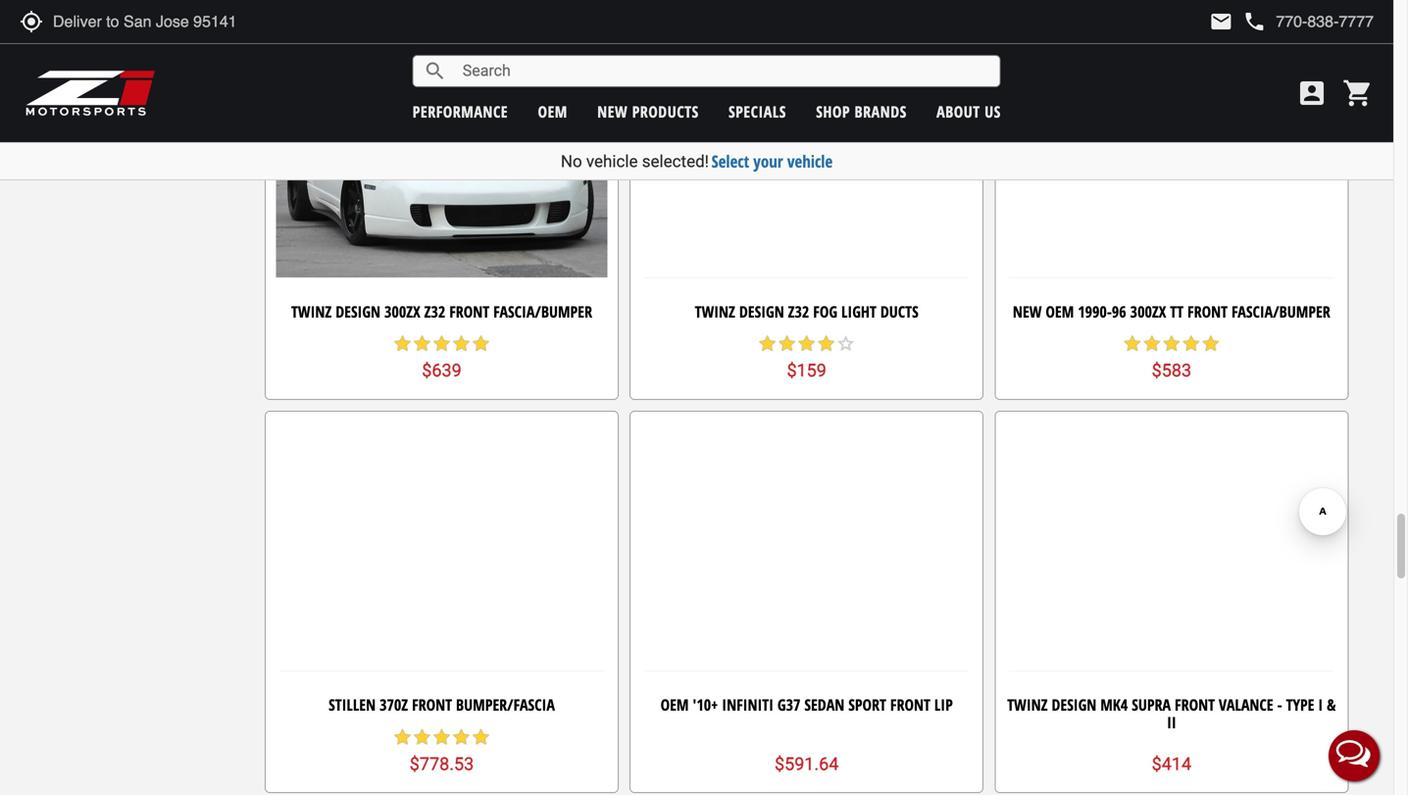 Task type: locate. For each thing, give the bounding box(es) containing it.
sport
[[848, 694, 886, 716]]

1 horizontal spatial oem
[[660, 694, 689, 716]]

96
[[1112, 301, 1126, 322]]

front right supra
[[1175, 694, 1215, 716]]

z32 left fog
[[788, 301, 809, 322]]

2 horizontal spatial twinz
[[1007, 694, 1048, 716]]

2 horizontal spatial design
[[1052, 694, 1097, 716]]

0 horizontal spatial fascia/bumper
[[493, 301, 592, 322]]

products
[[632, 101, 699, 122]]

design inside twinz design mk4 supra front valance - type i & ii
[[1052, 694, 1097, 716]]

300zx up star star star star star $639
[[384, 301, 420, 322]]

type
[[1286, 694, 1314, 716]]

1 horizontal spatial twinz
[[695, 301, 735, 322]]

twinz design mk4 supra front valance - type i & ii
[[1007, 694, 1336, 733]]

sedan
[[804, 694, 845, 716]]

specials
[[729, 101, 786, 122]]

i
[[1318, 694, 1323, 716]]

oem
[[538, 101, 568, 122], [1046, 301, 1074, 322], [660, 694, 689, 716]]

2 z32 from the left
[[788, 301, 809, 322]]

my_location
[[20, 10, 43, 33]]

300zx left tt
[[1130, 301, 1166, 322]]

new
[[597, 101, 628, 122]]

&
[[1327, 694, 1336, 716]]

Search search field
[[447, 56, 1000, 86]]

2 300zx from the left
[[1130, 301, 1166, 322]]

-
[[1277, 694, 1282, 716]]

design for 300zx
[[336, 301, 380, 322]]

oem for oem link
[[538, 101, 568, 122]]

shopping_cart
[[1342, 77, 1374, 109]]

design for mk4
[[1052, 694, 1097, 716]]

twinz inside twinz design mk4 supra front valance - type i & ii
[[1007, 694, 1048, 716]]

select your vehicle link
[[711, 150, 833, 173]]

oem up no
[[538, 101, 568, 122]]

300zx
[[384, 301, 420, 322], [1130, 301, 1166, 322]]

0 horizontal spatial vehicle
[[586, 151, 638, 171]]

mail
[[1209, 10, 1233, 33]]

new products
[[597, 101, 699, 122]]

twinz for twinz design z32 fog light ducts
[[695, 301, 735, 322]]

performance
[[413, 101, 508, 122]]

shop brands link
[[816, 101, 907, 122]]

z32
[[424, 301, 445, 322], [788, 301, 809, 322]]

design
[[336, 301, 380, 322], [739, 301, 784, 322], [1052, 694, 1097, 716]]

0 horizontal spatial 300zx
[[384, 301, 420, 322]]

z32 up star star star star star $639
[[424, 301, 445, 322]]

vehicle right no
[[586, 151, 638, 171]]

370z
[[380, 694, 408, 716]]

2 vertical spatial oem
[[660, 694, 689, 716]]

$414
[[1152, 754, 1191, 775]]

about
[[936, 101, 980, 122]]

bumper/fascia
[[456, 694, 555, 716]]

us
[[985, 101, 1001, 122]]

0 horizontal spatial design
[[336, 301, 380, 322]]

star
[[393, 334, 412, 354], [412, 334, 432, 354], [432, 334, 452, 354], [452, 334, 471, 354], [471, 334, 491, 354], [758, 334, 777, 354], [777, 334, 797, 354], [797, 334, 816, 354], [816, 334, 836, 354], [1123, 334, 1142, 354], [1142, 334, 1162, 354], [1162, 334, 1181, 354], [1181, 334, 1201, 354], [1201, 334, 1221, 354], [393, 727, 412, 747], [412, 727, 432, 747], [432, 727, 452, 747], [452, 727, 471, 747], [471, 727, 491, 747]]

vehicle
[[787, 150, 833, 173], [586, 151, 638, 171]]

twinz
[[291, 301, 332, 322], [695, 301, 735, 322], [1007, 694, 1048, 716]]

2 horizontal spatial oem
[[1046, 301, 1074, 322]]

twinz for twinz design 300zx z32 front fascia/bumper
[[291, 301, 332, 322]]

0 horizontal spatial twinz
[[291, 301, 332, 322]]

1 horizontal spatial fascia/bumper
[[1232, 301, 1330, 322]]

about us link
[[936, 101, 1001, 122]]

vehicle right your at the top of the page
[[787, 150, 833, 173]]

front up star star star star star $639
[[449, 301, 490, 322]]

lip
[[934, 694, 953, 716]]

1 horizontal spatial design
[[739, 301, 784, 322]]

new products link
[[597, 101, 699, 122]]

star star star star star_border $159
[[758, 334, 856, 381]]

account_box
[[1296, 77, 1328, 109]]

fascia/bumper
[[493, 301, 592, 322], [1232, 301, 1330, 322]]

oem left '10+
[[660, 694, 689, 716]]

1 horizontal spatial 300zx
[[1130, 301, 1166, 322]]

1 vertical spatial oem
[[1046, 301, 1074, 322]]

front
[[449, 301, 490, 322], [1187, 301, 1228, 322], [412, 694, 452, 716], [890, 694, 930, 716], [1175, 694, 1215, 716]]

0 vertical spatial oem
[[538, 101, 568, 122]]

0 horizontal spatial z32
[[424, 301, 445, 322]]

1 horizontal spatial z32
[[788, 301, 809, 322]]

twinz design 300zx z32 front fascia/bumper
[[291, 301, 592, 322]]

twinz for twinz design mk4 supra front valance - type i & ii
[[1007, 694, 1048, 716]]

star star star star star $778.53
[[393, 727, 491, 775]]

oem right new
[[1046, 301, 1074, 322]]

front right tt
[[1187, 301, 1228, 322]]

oem for oem '10+ infiniti g37 sedan sport front lip
[[660, 694, 689, 716]]

1 300zx from the left
[[384, 301, 420, 322]]

0 horizontal spatial oem
[[538, 101, 568, 122]]



Task type: vqa. For each thing, say whether or not it's contained in the screenshot.


Task type: describe. For each thing, give the bounding box(es) containing it.
$639
[[422, 361, 462, 381]]

star star star star star $583
[[1123, 334, 1221, 381]]

your
[[753, 150, 783, 173]]

oem '10+ infiniti g37 sedan sport front lip
[[660, 694, 953, 716]]

ducts
[[880, 301, 918, 322]]

vehicle inside no vehicle selected! select your vehicle
[[586, 151, 638, 171]]

brands
[[855, 101, 907, 122]]

phone link
[[1243, 10, 1374, 33]]

select
[[711, 150, 749, 173]]

supra
[[1132, 694, 1171, 716]]

phone
[[1243, 10, 1266, 33]]

shop
[[816, 101, 850, 122]]

2 fascia/bumper from the left
[[1232, 301, 1330, 322]]

1 z32 from the left
[[424, 301, 445, 322]]

front inside twinz design mk4 supra front valance - type i & ii
[[1175, 694, 1215, 716]]

star_border
[[836, 334, 856, 354]]

valance
[[1219, 694, 1273, 716]]

selected!
[[642, 151, 709, 171]]

mail link
[[1209, 10, 1233, 33]]

account_box link
[[1291, 77, 1333, 109]]

1 fascia/bumper from the left
[[493, 301, 592, 322]]

star star star star star $639
[[393, 334, 491, 381]]

tt
[[1170, 301, 1184, 322]]

infiniti
[[722, 694, 774, 716]]

ii
[[1167, 712, 1176, 733]]

stillen 370z front bumper/fascia
[[329, 694, 555, 716]]

search
[[423, 59, 447, 83]]

shopping_cart link
[[1337, 77, 1374, 109]]

front right "370z"
[[412, 694, 452, 716]]

oem link
[[538, 101, 568, 122]]

front left lip
[[890, 694, 930, 716]]

specials link
[[729, 101, 786, 122]]

new oem 1990-96 300zx tt front fascia/bumper
[[1013, 301, 1330, 322]]

$583
[[1152, 361, 1191, 381]]

g37
[[778, 694, 801, 716]]

mk4
[[1100, 694, 1128, 716]]

no vehicle selected! select your vehicle
[[561, 150, 833, 173]]

$159
[[787, 361, 826, 381]]

design for z32
[[739, 301, 784, 322]]

fog
[[813, 301, 837, 322]]

performance link
[[413, 101, 508, 122]]

shop brands
[[816, 101, 907, 122]]

$778.53
[[410, 754, 474, 775]]

mail phone
[[1209, 10, 1266, 33]]

'10+
[[693, 694, 718, 716]]

$591.64
[[775, 754, 839, 775]]

no
[[561, 151, 582, 171]]

twinz design z32 fog light ducts
[[695, 301, 918, 322]]

about us
[[936, 101, 1001, 122]]

light
[[841, 301, 876, 322]]

1990-
[[1078, 301, 1112, 322]]

stillen
[[329, 694, 376, 716]]

1 horizontal spatial vehicle
[[787, 150, 833, 173]]

z1 motorsports logo image
[[25, 69, 156, 118]]

new
[[1013, 301, 1042, 322]]



